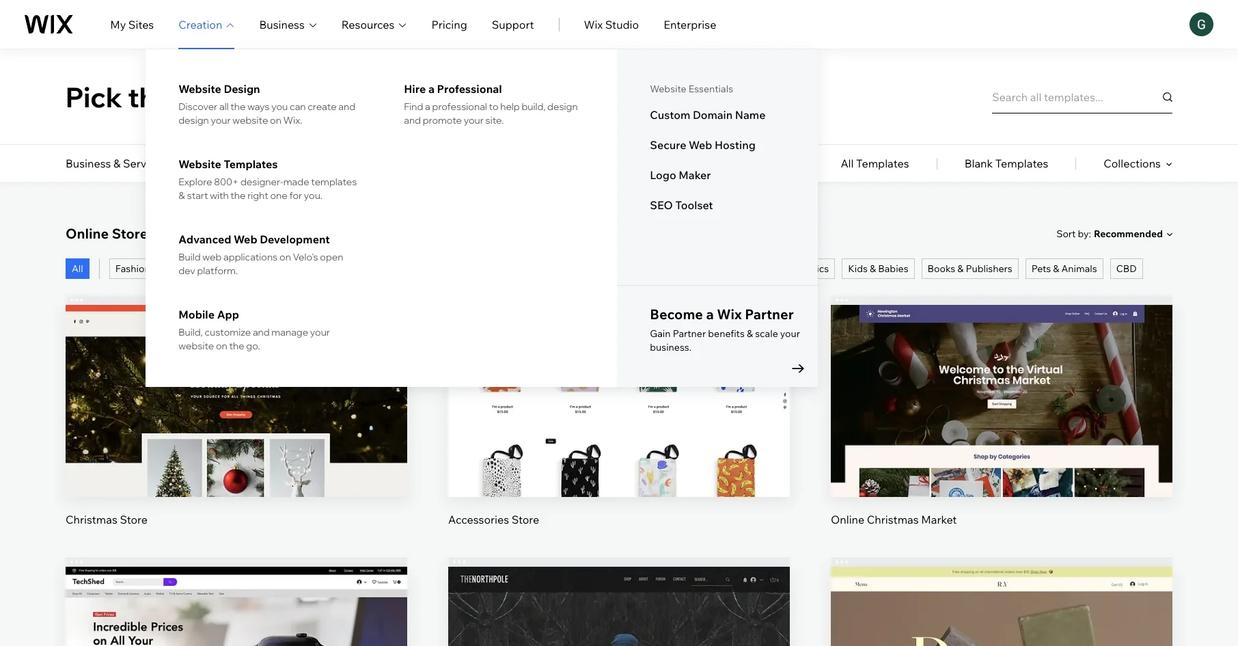 Task type: vqa. For each thing, say whether or not it's contained in the screenshot.
Enterprise link
yes



Task type: locate. For each thing, give the bounding box(es) containing it.
design down 'discover' at the left top of page
[[179, 114, 209, 126]]

and right create
[[339, 101, 356, 113]]

1 horizontal spatial and
[[339, 101, 356, 113]]

& right the food
[[622, 263, 628, 275]]

arts & crafts link
[[330, 258, 399, 279]]

1 view button from the left
[[204, 411, 269, 443]]

& inside become a  wix partner gain partner benefits & scale your business. →
[[747, 328, 753, 340]]

& left scale
[[747, 328, 753, 340]]

mobile app build, customize and manage your website on the go.
[[179, 308, 330, 352]]

business for business & services
[[66, 157, 111, 170]]

find
[[404, 101, 423, 113]]

partner
[[745, 306, 794, 323], [673, 328, 706, 340]]

pets & animals link
[[1026, 258, 1104, 279]]

0 horizontal spatial design
[[179, 114, 209, 126]]

1 horizontal spatial view
[[990, 420, 1015, 434]]

professional
[[437, 82, 502, 96]]

business up website design link
[[259, 17, 305, 31]]

online store website templates - christmas store image
[[66, 305, 407, 497]]

business inside categories by subject element
[[66, 157, 111, 170]]

1 vertical spatial on
[[280, 251, 291, 263]]

web for secure
[[689, 138, 713, 152]]

1 vertical spatial all
[[72, 263, 83, 275]]

& for fashion
[[152, 263, 159, 275]]

& right jewelry
[[256, 263, 262, 275]]

1 vertical spatial accessories
[[449, 513, 509, 527]]

0 vertical spatial web
[[689, 138, 713, 152]]

scale
[[756, 328, 779, 340]]

the
[[128, 80, 172, 114], [231, 101, 246, 113], [231, 189, 246, 202], [229, 340, 244, 352]]

secure
[[650, 138, 687, 152]]

jewelry & accessories
[[218, 263, 317, 275]]

website for templates
[[179, 157, 221, 171]]

you
[[423, 80, 472, 114]]

1 vertical spatial wix
[[717, 306, 742, 323]]

2 horizontal spatial and
[[404, 114, 421, 126]]

& right books
[[958, 263, 964, 275]]

on inside mobile app build, customize and manage your website on the go.
[[216, 340, 228, 352]]

business inside dropdown button
[[259, 17, 305, 31]]

1 vertical spatial and
[[404, 114, 421, 126]]

& right arts on the left of the page
[[357, 263, 363, 275]]

one
[[270, 189, 288, 202]]

arts
[[336, 263, 355, 275]]

and inside hire a professional find a professional to help build, design and promote your site.
[[404, 114, 421, 126]]

your inside mobile app build, customize and manage your website on the go.
[[310, 326, 330, 338]]

design right build,
[[548, 101, 578, 113]]

your down the all
[[211, 114, 231, 126]]

1 horizontal spatial wix
[[717, 306, 742, 323]]

0 vertical spatial a
[[429, 82, 435, 96]]

online for online store website templates
[[66, 225, 109, 242]]

cbd
[[1117, 263, 1138, 275]]

online store website templates - electronics store image
[[66, 567, 407, 646]]

enterprise link
[[664, 16, 717, 32]]

creation group
[[146, 49, 819, 387]]

templates inside blank templates link
[[996, 157, 1049, 170]]

website down build,
[[179, 340, 214, 352]]

1 vertical spatial design
[[179, 114, 209, 126]]

explore
[[179, 176, 212, 188]]

with
[[210, 189, 229, 202]]

and inside mobile app build, customize and manage your website on the go.
[[253, 326, 270, 338]]

online store website templates
[[66, 225, 275, 242]]

1 horizontal spatial partner
[[745, 306, 794, 323]]

wix left studio in the top of the page
[[584, 17, 603, 31]]

the left "go."
[[229, 340, 244, 352]]

mobile app link
[[179, 308, 359, 321]]

0 vertical spatial and
[[339, 101, 356, 113]]

accessories
[[264, 263, 317, 275], [449, 513, 509, 527]]

1 horizontal spatial all
[[841, 157, 854, 170]]

design inside hire a professional find a professional to help build, design and promote your site.
[[548, 101, 578, 113]]

0 vertical spatial all
[[841, 157, 854, 170]]

your right scale
[[781, 328, 801, 340]]

discover
[[179, 101, 218, 113]]

website inside website templates explore 800+ designer-made templates & start with the right one for you.
[[179, 157, 221, 171]]

web
[[689, 138, 713, 152], [234, 232, 258, 246]]

& right kids on the top
[[870, 263, 877, 275]]

templates inside website templates explore 800+ designer-made templates & start with the right one for you.
[[224, 157, 278, 171]]

web up applications
[[234, 232, 258, 246]]

2 christmas from the left
[[868, 513, 919, 527]]

partner up business.
[[673, 328, 706, 340]]

on down the customize
[[216, 340, 228, 352]]

on down the you
[[270, 114, 282, 126]]

by:
[[1079, 227, 1092, 240]]

toolset
[[676, 198, 713, 212]]

custom
[[650, 108, 691, 122]]

view inside christmas store "group"
[[224, 420, 249, 434]]

design
[[224, 82, 260, 96]]

business
[[259, 17, 305, 31], [66, 157, 111, 170]]

1 horizontal spatial design
[[548, 101, 578, 113]]

the inside "website design discover all the ways you can create and design your website on wix."
[[231, 101, 246, 113]]

& right pets
[[1054, 263, 1060, 275]]

0 horizontal spatial business
[[66, 157, 111, 170]]

start
[[187, 189, 208, 202]]

0 horizontal spatial web
[[234, 232, 258, 246]]

1 vertical spatial partner
[[673, 328, 706, 340]]

website for essentials
[[650, 83, 687, 95]]

view inside online christmas market group
[[990, 420, 1015, 434]]

online inside group
[[831, 513, 865, 527]]

blank templates
[[965, 157, 1049, 170]]

gain
[[650, 328, 671, 340]]

& for books
[[958, 263, 964, 275]]

templates inside all templates link
[[857, 157, 910, 170]]

view button inside christmas store "group"
[[204, 411, 269, 443]]

online store website templates - home goods store image
[[831, 567, 1173, 646]]

partner up scale
[[745, 306, 794, 323]]

logo maker link
[[650, 168, 786, 182]]

& left start
[[179, 189, 185, 202]]

food
[[597, 263, 619, 275]]

design
[[548, 101, 578, 113], [179, 114, 209, 126]]

christmas store group
[[66, 295, 407, 527]]

your down professional
[[464, 114, 484, 126]]

go.
[[246, 340, 260, 352]]

and down find
[[404, 114, 421, 126]]

accessories inside group
[[449, 513, 509, 527]]

development
[[260, 232, 330, 246]]

website inside "website design discover all the ways you can create and design your website on wix."
[[179, 82, 221, 96]]

0 horizontal spatial online
[[66, 225, 109, 242]]

web inside advanced web development build web applications on velo's open dev platform.
[[234, 232, 258, 246]]

2 vertical spatial and
[[253, 326, 270, 338]]

collections
[[1104, 157, 1162, 170]]

jewelry & accessories link
[[212, 258, 323, 279]]

a right hire
[[429, 82, 435, 96]]

store inside group
[[512, 513, 540, 527]]

wix inside become a  wix partner gain partner benefits & scale your business. →
[[717, 306, 742, 323]]

categories. use the left and right arrow keys to navigate the menu element
[[0, 145, 1239, 182]]

to
[[489, 101, 499, 113]]

all templates
[[841, 157, 910, 170]]

hire
[[404, 82, 426, 96]]

0 vertical spatial on
[[270, 114, 282, 126]]

& inside categories by subject element
[[114, 157, 121, 170]]

0 vertical spatial design
[[548, 101, 578, 113]]

&
[[114, 157, 121, 170], [179, 189, 185, 202], [152, 263, 159, 275], [256, 263, 262, 275], [357, 263, 363, 275], [622, 263, 628, 275], [870, 263, 877, 275], [958, 263, 964, 275], [1054, 263, 1060, 275], [747, 328, 753, 340]]

store for christmas store
[[120, 513, 148, 527]]

web up maker
[[689, 138, 713, 152]]

online christmas market group
[[831, 295, 1173, 527]]

on
[[270, 114, 282, 126], [280, 251, 291, 263], [216, 340, 228, 352]]

wix up benefits
[[717, 306, 742, 323]]

blank templates link
[[965, 145, 1049, 182]]

domain
[[693, 108, 733, 122]]

1 vertical spatial online
[[831, 513, 865, 527]]

business left services
[[66, 157, 111, 170]]

kids
[[849, 263, 868, 275]]

0 vertical spatial website
[[233, 114, 268, 126]]

your right the manage
[[310, 326, 330, 338]]

0 horizontal spatial view
[[224, 420, 249, 434]]

2 view button from the left
[[970, 411, 1035, 443]]

logo
[[650, 168, 677, 182]]

1 horizontal spatial web
[[689, 138, 713, 152]]

resources
[[342, 17, 395, 31]]

pets
[[1032, 263, 1052, 275]]

2 vertical spatial a
[[707, 306, 714, 323]]

the right the all
[[231, 101, 246, 113]]

1 horizontal spatial business
[[259, 17, 305, 31]]

pick
[[66, 80, 122, 114]]

1 christmas from the left
[[66, 513, 117, 527]]

website inside mobile app build, customize and manage your website on the go.
[[179, 340, 214, 352]]

0 vertical spatial online
[[66, 225, 109, 242]]

on down development
[[280, 251, 291, 263]]

0 horizontal spatial accessories
[[264, 263, 317, 275]]

logo maker
[[650, 168, 711, 182]]

templates for all
[[857, 157, 910, 170]]

& for pets
[[1054, 263, 1060, 275]]

can
[[290, 101, 306, 113]]

store
[[206, 157, 233, 170], [112, 225, 148, 242], [120, 513, 148, 527], [512, 513, 540, 527]]

0 horizontal spatial christmas
[[66, 513, 117, 527]]

0 horizontal spatial website
[[179, 340, 214, 352]]

christmas
[[66, 513, 117, 527], [868, 513, 919, 527]]

1 horizontal spatial website
[[233, 114, 268, 126]]

all templates link
[[841, 145, 910, 182]]

1 vertical spatial web
[[234, 232, 258, 246]]

& left services
[[114, 157, 121, 170]]

0 horizontal spatial all
[[72, 263, 83, 275]]

all for all
[[72, 263, 83, 275]]

website
[[233, 114, 268, 126], [179, 340, 214, 352]]

1 horizontal spatial accessories
[[449, 513, 509, 527]]

website down ways
[[233, 114, 268, 126]]

promote
[[423, 114, 462, 126]]

website essentials
[[650, 83, 734, 95]]

electronics
[[780, 263, 829, 275]]

app
[[217, 308, 239, 321]]

& right fashion
[[152, 263, 159, 275]]

jewelry
[[218, 263, 254, 275]]

help
[[501, 101, 520, 113]]

0 horizontal spatial and
[[253, 326, 270, 338]]

2 vertical spatial on
[[216, 340, 228, 352]]

wix.
[[283, 114, 303, 126]]

0 vertical spatial wix
[[584, 17, 603, 31]]

None search field
[[993, 80, 1173, 113]]

0 vertical spatial business
[[259, 17, 305, 31]]

2 view from the left
[[990, 420, 1015, 434]]

1 horizontal spatial christmas
[[868, 513, 919, 527]]

1 horizontal spatial view button
[[970, 411, 1035, 443]]

creation
[[179, 17, 222, 31]]

advanced web development link
[[179, 232, 359, 246]]

business button
[[259, 16, 317, 32]]

store inside "group"
[[120, 513, 148, 527]]

fashion
[[115, 263, 150, 275]]

all inside 'generic categories' element
[[841, 157, 854, 170]]

electronics link
[[774, 258, 836, 279]]

a up benefits
[[707, 306, 714, 323]]

0 vertical spatial accessories
[[264, 263, 317, 275]]

profile image image
[[1190, 12, 1214, 36]]

1 horizontal spatial online
[[831, 513, 865, 527]]

1 vertical spatial website
[[179, 340, 214, 352]]

the down '800+' on the left of page
[[231, 189, 246, 202]]

0 horizontal spatial view button
[[204, 411, 269, 443]]

a right find
[[425, 101, 431, 113]]

sort
[[1057, 227, 1076, 240]]

1 view from the left
[[224, 420, 249, 434]]

velo's
[[293, 251, 318, 263]]

online for online christmas market
[[831, 513, 865, 527]]

categories by subject element
[[66, 145, 488, 182]]

online store website templates - online christmas market image
[[831, 305, 1173, 497]]

benefits
[[709, 328, 745, 340]]

1 vertical spatial business
[[66, 157, 111, 170]]

online
[[66, 225, 109, 242], [831, 513, 865, 527]]

wix
[[584, 17, 603, 31], [717, 306, 742, 323]]

and up "go."
[[253, 326, 270, 338]]

& for business
[[114, 157, 121, 170]]

your inside hire a professional find a professional to help build, design and promote your site.
[[464, 114, 484, 126]]

a inside become a  wix partner gain partner benefits & scale your business. →
[[707, 306, 714, 323]]

0 vertical spatial partner
[[745, 306, 794, 323]]



Task type: describe. For each thing, give the bounding box(es) containing it.
you
[[272, 101, 288, 113]]

create
[[308, 101, 337, 113]]

→
[[791, 356, 806, 377]]

creation button
[[179, 16, 235, 32]]

generic categories element
[[841, 145, 1173, 182]]

accessories store
[[449, 513, 540, 527]]

publishers
[[966, 263, 1013, 275]]

edit button
[[970, 364, 1035, 397]]

& for food
[[622, 263, 628, 275]]

website design discover all the ways you can create and design your website on wix.
[[179, 82, 356, 126]]

build,
[[522, 101, 546, 113]]

ways
[[248, 101, 270, 113]]

business for business
[[259, 17, 305, 31]]

maker
[[679, 168, 711, 182]]

design inside "website design discover all the ways you can create and design your website on wix."
[[179, 114, 209, 126]]

the inside mobile app build, customize and manage your website on the go.
[[229, 340, 244, 352]]

on inside advanced web development build web applications on velo's open dev platform.
[[280, 251, 291, 263]]

templates for blank
[[996, 157, 1049, 170]]

pricing link
[[432, 16, 467, 32]]

for
[[289, 189, 302, 202]]

accessories store group
[[449, 295, 790, 527]]

kids & babies link
[[842, 258, 915, 279]]

business & services
[[66, 157, 167, 170]]

website design link
[[179, 82, 359, 96]]

become
[[650, 306, 704, 323]]

build
[[179, 251, 201, 263]]

you.
[[304, 189, 323, 202]]

clothing
[[161, 263, 199, 275]]

recommended
[[1095, 228, 1164, 240]]

all for all templates
[[841, 157, 854, 170]]

custom domain name link
[[650, 108, 786, 122]]

a for promote
[[429, 82, 435, 96]]

right
[[248, 189, 269, 202]]

christmas inside "group"
[[66, 513, 117, 527]]

a for →
[[707, 306, 714, 323]]

fashion & clothing link
[[109, 258, 205, 279]]

books & publishers
[[928, 263, 1013, 275]]

dev
[[179, 265, 195, 277]]

online store website templates - accessories store image
[[449, 305, 790, 497]]

the left 'discover' at the left top of page
[[128, 80, 172, 114]]

support
[[492, 17, 534, 31]]

store for online store website templates
[[112, 225, 148, 242]]

seo
[[650, 198, 673, 212]]

resources button
[[342, 16, 407, 32]]

hire a professional link
[[404, 82, 585, 96]]

all link
[[66, 258, 89, 279]]

enterprise
[[664, 17, 717, 31]]

arts & crafts
[[336, 263, 393, 275]]

secure web hosting link
[[650, 138, 786, 152]]

website inside "website design discover all the ways you can create and design your website on wix."
[[233, 114, 268, 126]]

edit
[[992, 374, 1013, 387]]

crafts
[[366, 263, 393, 275]]

& for jewelry
[[256, 263, 262, 275]]

made
[[284, 176, 309, 188]]

love
[[477, 80, 541, 114]]

0 horizontal spatial wix
[[584, 17, 603, 31]]

open
[[320, 251, 343, 263]]

your inside "website design discover all the ways you can create and design your website on wix."
[[211, 114, 231, 126]]

sites
[[128, 17, 154, 31]]

on inside "website design discover all the ways you can create and design your website on wix."
[[270, 114, 282, 126]]

name
[[736, 108, 766, 122]]

wix studio
[[584, 17, 639, 31]]

advanced
[[179, 232, 231, 246]]

website templates explore 800+ designer-made templates & start with the right one for you.
[[179, 157, 357, 202]]

Search search field
[[993, 80, 1173, 113]]

site.
[[486, 114, 504, 126]]

fashion & clothing
[[115, 263, 199, 275]]

0 horizontal spatial partner
[[673, 328, 706, 340]]

blank
[[965, 157, 994, 170]]

build,
[[179, 326, 203, 338]]

my sites
[[110, 17, 154, 31]]

templates for website
[[224, 157, 278, 171]]

website templates link
[[179, 157, 359, 171]]

pricing
[[432, 17, 467, 31]]

wix studio link
[[584, 16, 639, 32]]

online store website templates - backpack store image
[[449, 567, 790, 646]]

designer-
[[241, 176, 284, 188]]

store inside categories by subject element
[[206, 157, 233, 170]]

christmas store
[[66, 513, 148, 527]]

secure web hosting
[[650, 138, 756, 152]]

800+
[[214, 176, 239, 188]]

website for design
[[179, 82, 221, 96]]

market
[[922, 513, 957, 527]]

studio
[[606, 17, 639, 31]]

manage
[[272, 326, 308, 338]]

web
[[203, 251, 222, 263]]

your inside become a  wix partner gain partner benefits & scale your business. →
[[781, 328, 801, 340]]

pets & animals
[[1032, 263, 1098, 275]]

kids & babies
[[849, 263, 909, 275]]

the inside website templates explore 800+ designer-made templates & start with the right one for you.
[[231, 189, 246, 202]]

food & drinks
[[597, 263, 658, 275]]

my sites link
[[110, 16, 154, 32]]

template
[[294, 80, 417, 114]]

web for advanced
[[234, 232, 258, 246]]

creative
[[272, 157, 315, 170]]

& inside website templates explore 800+ designer-made templates & start with the right one for you.
[[179, 189, 185, 202]]

accessories inside jewelry & accessories link
[[264, 263, 317, 275]]

hosting
[[715, 138, 756, 152]]

services
[[123, 157, 167, 170]]

customize
[[205, 326, 251, 338]]

applications
[[224, 251, 278, 263]]

sort by:
[[1057, 227, 1092, 240]]

store for accessories store
[[512, 513, 540, 527]]

all
[[219, 101, 229, 113]]

& for arts
[[357, 263, 363, 275]]

view button inside online christmas market group
[[970, 411, 1035, 443]]

1 vertical spatial a
[[425, 101, 431, 113]]

& for kids
[[870, 263, 877, 275]]

and inside "website design discover all the ways you can create and design your website on wix."
[[339, 101, 356, 113]]

christmas inside group
[[868, 513, 919, 527]]



